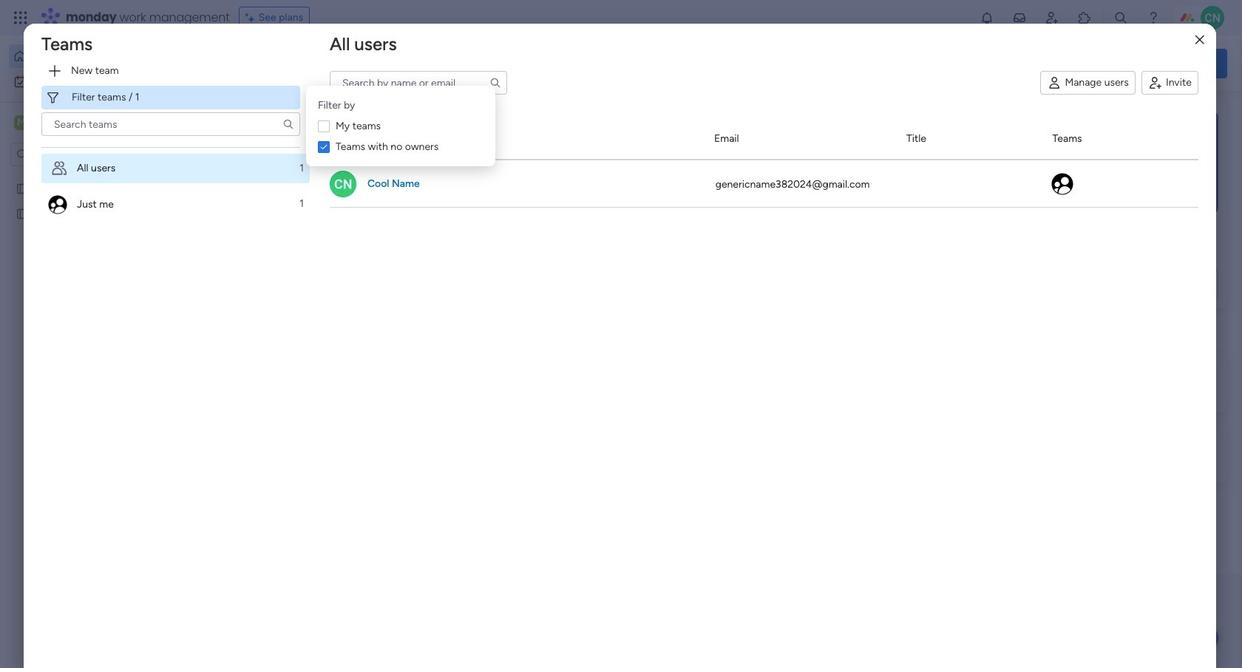 Task type: locate. For each thing, give the bounding box(es) containing it.
0 vertical spatial public board image
[[16, 181, 30, 195]]

1 public board image from the top
[[16, 181, 30, 195]]

cool name image
[[1201, 6, 1225, 30], [330, 171, 357, 197]]

0 vertical spatial cool name image
[[1201, 6, 1225, 30]]

search image
[[490, 77, 502, 89]]

list box
[[0, 173, 189, 426]]

1 horizontal spatial cool name image
[[1201, 6, 1225, 30]]

None search field
[[41, 112, 300, 136]]

quick search results list box
[[229, 138, 970, 334]]

2 row from the top
[[330, 160, 1199, 207]]

getting started element
[[1006, 353, 1228, 412]]

1 vertical spatial cool name image
[[330, 171, 357, 197]]

1 vertical spatial public board image
[[16, 206, 30, 220]]

2 public board image from the top
[[16, 206, 30, 220]]

monday marketplace image
[[1078, 10, 1093, 25]]

help center element
[[1006, 424, 1228, 483]]

public board image
[[16, 181, 30, 195], [16, 206, 30, 220]]

notifications image
[[980, 10, 995, 25]]

row
[[330, 119, 1199, 160], [330, 160, 1199, 207]]

grid
[[330, 119, 1199, 669]]

option
[[9, 44, 180, 68], [9, 70, 180, 93], [41, 154, 310, 183], [0, 175, 189, 178], [41, 189, 310, 219]]

close image
[[1196, 34, 1205, 45]]

None search field
[[330, 71, 507, 95]]

Search by name or email search field
[[330, 71, 507, 95]]



Task type: vqa. For each thing, say whether or not it's contained in the screenshot.
the Help center element
yes



Task type: describe. For each thing, give the bounding box(es) containing it.
Search in workspace field
[[31, 146, 124, 163]]

see plans image
[[245, 10, 259, 26]]

workspace image
[[14, 115, 29, 131]]

update feed image
[[1013, 10, 1027, 25]]

templates image image
[[1019, 112, 1215, 214]]

1 row from the top
[[330, 119, 1199, 160]]

0 horizontal spatial cool name image
[[330, 171, 357, 197]]

search everything image
[[1114, 10, 1129, 25]]

select product image
[[13, 10, 28, 25]]

Search teams search field
[[41, 112, 300, 136]]

close recently visited image
[[229, 121, 246, 138]]

help image
[[1147, 10, 1161, 25]]

workspace selection element
[[14, 114, 124, 133]]

invite members image
[[1045, 10, 1060, 25]]

search image
[[283, 118, 294, 130]]



